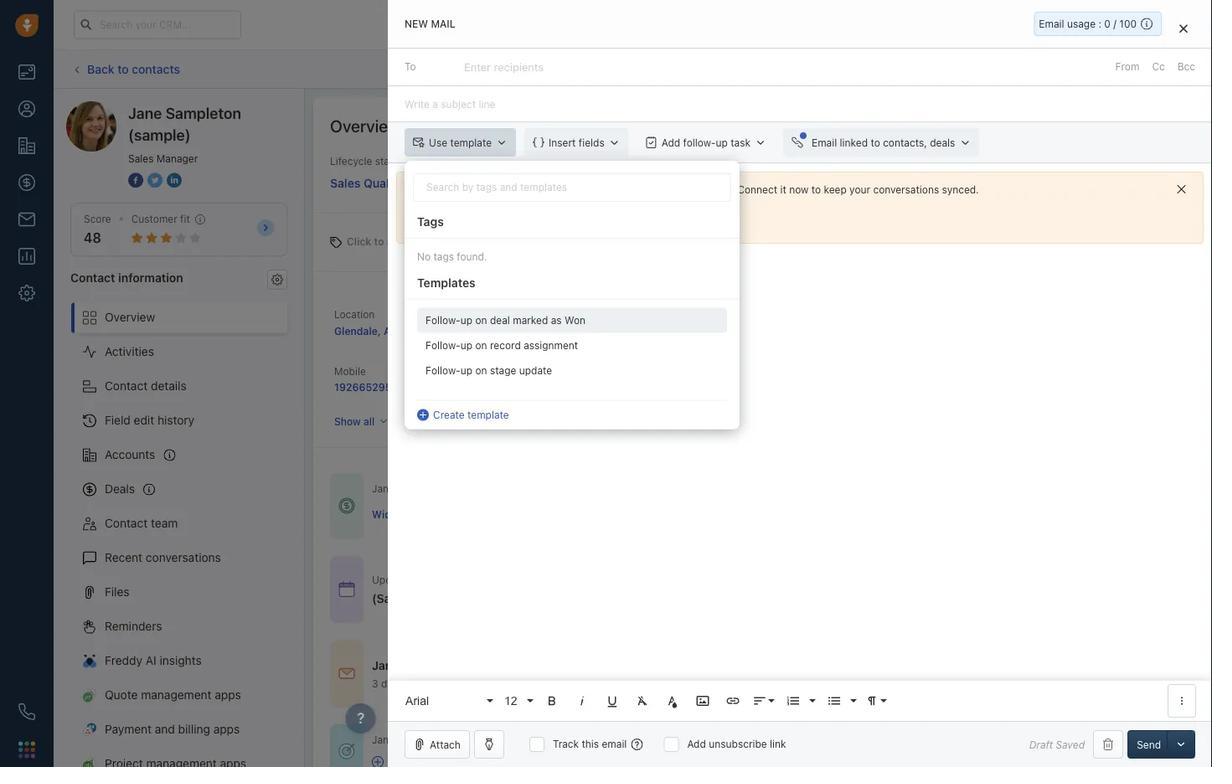 Task type: describe. For each thing, give the bounding box(es) containing it.
email inside jane sent an email 3 days ago
[[446, 659, 477, 673]]

information
[[118, 270, 183, 284]]

1 nov, from the left
[[516, 574, 537, 586]]

sales for sales manager
[[128, 153, 154, 164]]

status
[[498, 155, 528, 167]]

contact for contact information
[[70, 270, 115, 284]]

use
[[429, 137, 448, 148]]

accounts for accounts
[[105, 448, 155, 462]]

add for add unsubscribe link
[[687, 739, 706, 750]]

1 horizontal spatial /
[[1114, 18, 1117, 30]]

glendale, arizona, usa link
[[334, 325, 449, 337]]

underline (⌘u) image
[[605, 694, 620, 709]]

emails janesampleton@gmail.com
[[739, 307, 872, 336]]

sales for sales owner
[[537, 366, 562, 378]]

0 vertical spatial stage
[[375, 155, 401, 167]]

score
[[84, 213, 111, 225]]

group containing follow-up on deal marked as won
[[417, 299, 727, 383]]

draft saved
[[1030, 739, 1085, 751]]

manager
[[157, 153, 198, 164]]

ago inside jane sent an email 3 days ago
[[406, 678, 424, 690]]

15
[[660, 574, 670, 586]]

create template link
[[433, 409, 509, 421]]

1 vertical spatial tags
[[408, 236, 430, 248]]

dialog containing tags
[[388, 0, 1213, 768]]

to right back
[[118, 62, 129, 76]]

you
[[432, 184, 449, 195]]

Search by tags and templates search field
[[422, 179, 722, 195]]

up for follow-up on stage update
[[461, 365, 473, 376]]

unsubscribe
[[709, 739, 767, 750]]

lost
[[1046, 179, 1067, 191]]

insights
[[160, 654, 202, 668]]

part
[[426, 735, 446, 746]]

follow- for follow-up on stage update
[[426, 365, 461, 376]]

1 horizontal spatial qualified
[[883, 179, 927, 191]]

create
[[433, 409, 465, 421]]

follow-up on deal marked as won
[[426, 314, 586, 326]]

follow-
[[683, 137, 716, 148]]

phone image
[[18, 704, 35, 721]]

activities
[[105, 345, 154, 359]]

created
[[739, 366, 777, 378]]

jane for jane sampleton (sample)
[[128, 104, 162, 122]]

sampleton
[[166, 104, 241, 122]]

synced.
[[942, 184, 979, 195]]

up for follow-up on deal marked as won
[[461, 314, 473, 326]]

(sample) for widgetz.io
[[592, 324, 636, 336]]

19266529503 link
[[334, 381, 405, 393]]

churned
[[1126, 179, 1168, 191]]

accounts widgetz.io (sample)
[[537, 307, 636, 336]]

all
[[364, 416, 375, 427]]

linkedin circled image
[[167, 171, 182, 189]]

jane sent an email 3 days ago
[[372, 659, 477, 690]]

linked
[[840, 137, 868, 148]]

sequence.
[[508, 735, 557, 746]]

mng settings image
[[272, 274, 283, 286]]

deals inside button
[[930, 137, 956, 148]]

new mail
[[405, 18, 456, 30]]

team
[[151, 517, 178, 530]]

now
[[790, 184, 809, 195]]

clear formatting image
[[635, 694, 650, 709]]

created at 12 days ago
[[739, 366, 797, 393]]

contacts,
[[883, 137, 928, 148]]

to
[[405, 61, 416, 73]]

this
[[582, 739, 599, 750]]

jane for jane sent an email 3 days ago
[[372, 659, 399, 673]]

to left crm.
[[679, 184, 688, 195]]

unordered list image
[[827, 694, 842, 709]]

0 horizontal spatial deals
[[432, 483, 458, 495]]

-
[[475, 592, 481, 606]]

mail
[[431, 18, 456, 30]]

ago inside created at 12 days ago
[[779, 381, 797, 393]]

close image
[[1180, 23, 1188, 33]]

1 2023 from the left
[[540, 574, 565, 586]]

48 button
[[84, 230, 101, 246]]

(sample)
[[372, 592, 423, 606]]

to inside upcoming meeting on mon 13 nov, 2023 from 23:30 to wed 15 nov, 2023 at 00:00 (sample) meeting - final discussion about the deal
[[623, 574, 633, 586]]

files
[[105, 585, 130, 599]]

track
[[553, 739, 579, 750]]

quote management apps
[[105, 688, 241, 702]]

insert link (⌘k) image
[[726, 694, 741, 709]]

up for follow-up on record assignment
[[461, 340, 473, 351]]

open
[[406, 483, 429, 495]]

on for follow-up on stage update
[[476, 365, 487, 376]]

stage inside group
[[490, 365, 516, 376]]

0 horizontal spatial qualified
[[364, 176, 414, 190]]

freshworks switcher image
[[18, 742, 35, 759]]

3 container_wx8msf4aqz5i3rn1 image from the top
[[339, 743, 355, 760]]

100
[[1120, 18, 1137, 30]]

twitter circled image
[[147, 171, 163, 189]]

bold (⌘b) image
[[545, 694, 560, 709]]

orlandogary85@gmail.com
[[543, 184, 676, 195]]

connected
[[490, 184, 540, 195]]

fields
[[579, 137, 605, 148]]

days inside created at 12 days ago
[[753, 381, 776, 393]]

0 vertical spatial apps
[[215, 688, 241, 702]]

send button
[[1128, 731, 1171, 759]]

on for follow-up on deal marked as won
[[476, 314, 487, 326]]

show all
[[334, 416, 375, 427]]

reminders
[[105, 620, 162, 634]]

janesampleton@gmail.com link
[[739, 322, 872, 339]]

lifecycle
[[330, 155, 372, 167]]

recent conversations
[[105, 551, 221, 565]]

/ for negotiation / lost
[[1040, 179, 1043, 191]]

wed
[[636, 574, 657, 586]]

from
[[568, 574, 590, 586]]

attach button
[[405, 731, 470, 759]]

application containing arial
[[388, 252, 1213, 722]]

history
[[158, 414, 195, 427]]

1 horizontal spatial conversations
[[874, 184, 940, 195]]

0 vertical spatial tags
[[417, 215, 444, 229]]

container_wx8msf4aqz5i3rn1 image for (sample) meeting - final discussion about the deal
[[339, 581, 355, 598]]

deal inside "button"
[[1100, 63, 1120, 75]]

sales owner
[[537, 366, 594, 378]]

interested
[[762, 179, 812, 191]]

follow- for follow-up on deal marked as won
[[426, 314, 461, 326]]

not
[[408, 735, 424, 746]]

follow-up on stage update
[[426, 365, 552, 376]]

up left task
[[716, 137, 728, 148]]

as
[[551, 314, 562, 326]]

on for follow-up on record assignment
[[476, 340, 487, 351]]

the inside upcoming meeting on mon 13 nov, 2023 from 23:30 to wed 15 nov, 2023 at 00:00 (sample) meeting - final discussion about the deal
[[610, 592, 628, 606]]

insert
[[549, 137, 576, 148]]

widgetz.io inside accounts widgetz.io (sample)
[[537, 324, 590, 336]]

janesampleton@gmail.com
[[739, 324, 872, 336]]

bcc
[[1178, 61, 1196, 73]]

widgetz.io (sample)
[[372, 508, 472, 520]]

contact for contact team
[[105, 517, 148, 530]]

sales
[[480, 735, 505, 746]]

saved
[[1056, 739, 1085, 751]]

lifecycle stage
[[330, 155, 401, 167]]

mobile 19266529503
[[334, 366, 405, 393]]

on for upcoming meeting on mon 13 nov, 2023 from 23:30 to wed 15 nov, 2023 at 00:00 (sample) meeting - final discussion about the deal
[[464, 574, 476, 586]]

location glendale, arizona, usa
[[334, 308, 449, 337]]

1 horizontal spatial container_wx8msf4aqz5i3rn1 image
[[372, 757, 384, 768]]

new link
[[498, 174, 613, 195]]

sales manager
[[128, 153, 198, 164]]

found.
[[457, 251, 487, 263]]



Task type: locate. For each thing, give the bounding box(es) containing it.
0 vertical spatial container_wx8msf4aqz5i3rn1 image
[[339, 581, 355, 598]]

0 vertical spatial jane
[[128, 104, 162, 122]]

/ right 0
[[1114, 18, 1117, 30]]

overview up "lifecycle stage"
[[330, 116, 401, 135]]

Search your CRM... text field
[[74, 10, 241, 39]]

/ for won / churned
[[1120, 179, 1123, 191]]

1 horizontal spatial sales
[[330, 176, 361, 190]]

click
[[347, 236, 371, 248]]

(sample) up sales manager
[[128, 126, 191, 144]]

0 vertical spatial new
[[405, 18, 428, 30]]

assignment
[[524, 340, 578, 351]]

is
[[397, 735, 405, 746]]

email image
[[1047, 18, 1058, 32]]

align image
[[753, 694, 768, 709]]

template
[[450, 137, 492, 148], [468, 409, 509, 421]]

location
[[334, 308, 375, 320]]

arial button
[[400, 685, 495, 718]]

email left linked
[[812, 137, 837, 148]]

12 inside dropdown button
[[505, 695, 518, 708]]

0 horizontal spatial (sample)
[[128, 126, 191, 144]]

arial
[[406, 695, 429, 708]]

score 48
[[84, 213, 111, 246]]

on inside upcoming meeting on mon 13 nov, 2023 from 23:30 to wed 15 nov, 2023 at 00:00 (sample) meeting - final discussion about the deal
[[464, 574, 476, 586]]

container_wx8msf4aqz5i3rn1 image left widgetz.io (sample) at the left of the page
[[339, 498, 355, 515]]

1 vertical spatial at
[[725, 574, 734, 586]]

meeting
[[423, 574, 462, 586]]

back to contacts link
[[70, 56, 181, 82]]

apps right billing
[[213, 723, 240, 737]]

(sample) inside accounts widgetz.io (sample)
[[592, 324, 636, 336]]

2 vertical spatial follow-
[[426, 365, 461, 376]]

email for email linked to contacts, deals
[[812, 137, 837, 148]]

2023 left 00:00
[[697, 574, 722, 586]]

jane inside jane sampleton (sample)
[[128, 104, 162, 122]]

2 2023 from the left
[[697, 574, 722, 586]]

1 container_wx8msf4aqz5i3rn1 image from the top
[[339, 581, 355, 598]]

container_wx8msf4aqz5i3rn1 image left attach button
[[372, 757, 384, 768]]

2 vertical spatial deal
[[631, 592, 655, 606]]

on up follow-up on record assignment
[[476, 314, 487, 326]]

0 vertical spatial the
[[691, 184, 707, 195]]

jane sampleton (sample)
[[128, 104, 241, 144]]

Enter recipients text field
[[464, 54, 547, 81]]

stage up sales qualified lead link
[[375, 155, 401, 167]]

add left unsubscribe
[[687, 739, 706, 750]]

facebook circled image
[[128, 171, 143, 189]]

management
[[141, 688, 212, 702]]

new down insert
[[550, 179, 571, 191]]

email right this
[[602, 739, 627, 750]]

at
[[779, 366, 789, 378], [725, 574, 734, 586]]

2 horizontal spatial sales
[[537, 366, 562, 378]]

widgetz.io down jane's
[[372, 508, 425, 520]]

email usage : 0 / 100
[[1039, 18, 1137, 30]]

0 horizontal spatial 12
[[505, 695, 518, 708]]

0 vertical spatial container_wx8msf4aqz5i3rn1 image
[[339, 498, 355, 515]]

12 down 'created'
[[739, 381, 750, 393]]

1 horizontal spatial 2023
[[697, 574, 722, 586]]

0 horizontal spatial email
[[812, 137, 837, 148]]

phone element
[[10, 696, 44, 729]]

2 horizontal spatial deal
[[1100, 63, 1120, 75]]

1 vertical spatial jane
[[372, 659, 399, 673]]

0 horizontal spatial container_wx8msf4aqz5i3rn1 image
[[339, 498, 355, 515]]

1 horizontal spatial deals
[[930, 137, 956, 148]]

0 horizontal spatial add
[[662, 137, 681, 148]]

2 vertical spatial sales
[[537, 366, 562, 378]]

add for add deal
[[1079, 63, 1098, 75]]

0 horizontal spatial nov,
[[516, 574, 537, 586]]

won inside button
[[1096, 179, 1118, 191]]

0 vertical spatial follow-
[[426, 314, 461, 326]]

any
[[461, 735, 478, 746]]

1 vertical spatial template
[[468, 409, 509, 421]]

2 horizontal spatial add
[[1079, 63, 1098, 75]]

jane's
[[372, 483, 403, 495]]

follow- for follow-up on record assignment
[[426, 340, 461, 351]]

jane inside jane sent an email 3 days ago
[[372, 659, 399, 673]]

to inside button
[[871, 137, 881, 148]]

connect
[[738, 184, 778, 195]]

negotiation
[[981, 179, 1037, 191]]

link
[[770, 739, 786, 750]]

0 vertical spatial (sample)
[[128, 126, 191, 144]]

deal inside group
[[490, 314, 510, 326]]

3 follow- from the top
[[426, 365, 461, 376]]

templates
[[417, 276, 476, 289]]

conversations down team
[[146, 551, 221, 565]]

template for create template
[[468, 409, 509, 421]]

application
[[388, 252, 1213, 722]]

days right 3
[[381, 678, 403, 690]]

1 horizontal spatial email
[[1039, 18, 1065, 30]]

1 vertical spatial sales
[[330, 176, 361, 190]]

jane is not part of any sales sequence.
[[372, 735, 557, 746]]

1 vertical spatial container_wx8msf4aqz5i3rn1 image
[[339, 666, 355, 683]]

1 vertical spatial email
[[812, 137, 837, 148]]

won left churned
[[1096, 179, 1118, 191]]

overview up activities
[[105, 311, 155, 324]]

the down 23:30
[[610, 592, 628, 606]]

record
[[490, 340, 521, 351]]

0 vertical spatial at
[[779, 366, 789, 378]]

1 vertical spatial widgetz.io
[[372, 508, 425, 520]]

conversations
[[874, 184, 940, 195], [146, 551, 221, 565]]

sales down lifecycle
[[330, 176, 361, 190]]

Write a subject line text field
[[388, 86, 1213, 122]]

attach
[[430, 739, 461, 751]]

1 horizontal spatial (sample)
[[428, 508, 472, 520]]

new for new
[[550, 179, 571, 191]]

on left mon
[[464, 574, 476, 586]]

click to add tags
[[347, 236, 430, 248]]

widgetz.io (sample) link
[[537, 324, 636, 336], [372, 507, 472, 521]]

the left crm.
[[691, 184, 707, 195]]

insert fields button
[[525, 128, 629, 157]]

1 horizontal spatial at
[[779, 366, 789, 378]]

contact down activities
[[105, 379, 148, 393]]

0 horizontal spatial sales
[[128, 153, 154, 164]]

1 vertical spatial email
[[602, 739, 627, 750]]

up down follow-up on record assignment
[[461, 365, 473, 376]]

contact up recent
[[105, 517, 148, 530]]

2 vertical spatial jane
[[372, 735, 395, 746]]

days inside jane sent an email 3 days ago
[[381, 678, 403, 690]]

1 vertical spatial conversations
[[146, 551, 221, 565]]

deal up follow-up on record assignment
[[490, 314, 510, 326]]

12 inside created at 12 days ago
[[739, 381, 750, 393]]

1 vertical spatial follow-
[[426, 340, 461, 351]]

payment
[[105, 723, 152, 737]]

draft
[[1030, 739, 1054, 751]]

recent
[[105, 551, 143, 565]]

won / churned link
[[1072, 175, 1187, 195]]

text color image
[[665, 694, 680, 709]]

jane for jane is not part of any sales sequence.
[[372, 735, 395, 746]]

group
[[417, 299, 727, 383]]

add left follow-
[[662, 137, 681, 148]]

negotiation / lost link
[[958, 175, 1072, 195]]

email right an
[[446, 659, 477, 673]]

/ left churned
[[1120, 179, 1123, 191]]

sales up facebook circled icon
[[128, 153, 154, 164]]

you haven't connected orlandogary85@gmail.com to the crm. connect it now to keep your conversations synced.
[[432, 184, 979, 195]]

0 vertical spatial deals
[[930, 137, 956, 148]]

field edit history
[[105, 414, 195, 427]]

1 horizontal spatial won
[[1096, 179, 1118, 191]]

deal down 0
[[1100, 63, 1120, 75]]

2 horizontal spatial (sample)
[[592, 324, 636, 336]]

deal inside upcoming meeting on mon 13 nov, 2023 from 23:30 to wed 15 nov, 2023 at 00:00 (sample) meeting - final discussion about the deal
[[631, 592, 655, 606]]

jane down contacts
[[128, 104, 162, 122]]

new for new mail
[[405, 18, 428, 30]]

freddy
[[105, 654, 142, 668]]

list box containing tags
[[405, 206, 753, 396]]

(sample) up owner
[[592, 324, 636, 336]]

email left usage at the right of page
[[1039, 18, 1065, 30]]

up
[[716, 137, 728, 148], [461, 314, 473, 326], [461, 340, 473, 351], [461, 365, 473, 376]]

task
[[731, 137, 751, 148]]

deals right open on the left of the page
[[432, 483, 458, 495]]

sales for sales qualified lead
[[330, 176, 361, 190]]

(sample)
[[128, 126, 191, 144], [592, 324, 636, 336], [428, 508, 472, 520]]

contact
[[70, 270, 115, 284], [105, 379, 148, 393], [105, 517, 148, 530]]

48
[[84, 230, 101, 246]]

template right create
[[468, 409, 509, 421]]

0 vertical spatial deal
[[1100, 63, 1120, 75]]

1 vertical spatial widgetz.io (sample) link
[[372, 507, 472, 521]]

0 horizontal spatial days
[[381, 678, 403, 690]]

0 horizontal spatial widgetz.io (sample) link
[[372, 507, 472, 521]]

1 follow- from the top
[[426, 314, 461, 326]]

email inside dialog
[[602, 739, 627, 750]]

sales qualified lead
[[330, 176, 444, 190]]

template for use template
[[450, 137, 492, 148]]

email
[[1039, 18, 1065, 30], [812, 137, 837, 148]]

qualified down contacts,
[[883, 179, 927, 191]]

no tags found.
[[417, 251, 487, 263]]

ordered list image
[[786, 694, 801, 709]]

nov, right 13
[[516, 574, 537, 586]]

follow-
[[426, 314, 461, 326], [426, 340, 461, 351], [426, 365, 461, 376]]

1 horizontal spatial 12
[[739, 381, 750, 393]]

1 vertical spatial overview
[[105, 311, 155, 324]]

0 vertical spatial email
[[1039, 18, 1065, 30]]

container_wx8msf4aqz5i3rn1 image left upcoming
[[339, 581, 355, 598]]

1 vertical spatial accounts
[[105, 448, 155, 462]]

on down follow-up on record assignment
[[476, 365, 487, 376]]

13
[[503, 574, 513, 586]]

tags right the no
[[434, 251, 454, 263]]

at left 00:00
[[725, 574, 734, 586]]

jane up 3
[[372, 659, 399, 673]]

1 vertical spatial apps
[[213, 723, 240, 737]]

contact down '48' button
[[70, 270, 115, 284]]

0 horizontal spatial stage
[[375, 155, 401, 167]]

(sample) down open on the left of the page
[[428, 508, 472, 520]]

add for add follow-up task
[[662, 137, 681, 148]]

0 horizontal spatial deal
[[490, 314, 510, 326]]

negotiation / lost button
[[958, 175, 1072, 195]]

/ left lost
[[1040, 179, 1043, 191]]

to left add
[[374, 236, 384, 248]]

up right usa
[[461, 314, 473, 326]]

mon
[[479, 574, 500, 586]]

update
[[519, 365, 552, 376]]

1 vertical spatial won
[[565, 314, 586, 326]]

ago down janesampleton@gmail.com 'link'
[[779, 381, 797, 393]]

quote
[[105, 688, 138, 702]]

widgetz.io (sample) link for accounts
[[537, 324, 636, 336]]

dialog
[[388, 0, 1213, 768]]

owner
[[565, 366, 594, 378]]

2 vertical spatial tags
[[434, 251, 454, 263]]

0 horizontal spatial conversations
[[146, 551, 221, 565]]

list box
[[405, 206, 753, 396]]

email inside button
[[812, 137, 837, 148]]

2 container_wx8msf4aqz5i3rn1 image from the top
[[339, 666, 355, 683]]

widgetz.io (sample) link down open on the left of the page
[[372, 507, 472, 521]]

2 vertical spatial (sample)
[[428, 508, 472, 520]]

container_wx8msf4aqz5i3rn1 image
[[339, 581, 355, 598], [339, 666, 355, 683], [339, 743, 355, 760]]

2 vertical spatial container_wx8msf4aqz5i3rn1 image
[[339, 743, 355, 760]]

accounts up assignment
[[537, 307, 581, 319]]

days down 'created'
[[753, 381, 776, 393]]

no
[[417, 251, 431, 263]]

jane left is
[[372, 735, 395, 746]]

0 vertical spatial accounts
[[537, 307, 581, 319]]

it
[[781, 184, 787, 195]]

1 horizontal spatial ago
[[779, 381, 797, 393]]

23:30
[[592, 574, 620, 586]]

0 vertical spatial ago
[[779, 381, 797, 393]]

contact for contact details
[[105, 379, 148, 393]]

new left mail
[[405, 18, 428, 30]]

0 vertical spatial overview
[[330, 116, 401, 135]]

container_wx8msf4aqz5i3rn1 image
[[339, 498, 355, 515], [372, 757, 384, 768]]

template right use at top
[[450, 137, 492, 148]]

widgetz.io (sample) link up assignment
[[537, 324, 636, 336]]

at right 'created'
[[779, 366, 789, 378]]

to right linked
[[871, 137, 881, 148]]

0 horizontal spatial won
[[565, 314, 586, 326]]

1 vertical spatial add
[[662, 137, 681, 148]]

accounts inside accounts widgetz.io (sample)
[[537, 307, 581, 319]]

details
[[151, 379, 187, 393]]

container_wx8msf4aqz5i3rn1 image left is
[[339, 743, 355, 760]]

template inside dropdown button
[[450, 137, 492, 148]]

2 vertical spatial contact
[[105, 517, 148, 530]]

use template
[[429, 137, 492, 148]]

ai
[[146, 654, 156, 668]]

at inside upcoming meeting on mon 13 nov, 2023 from 23:30 to wed 15 nov, 2023 at 00:00 (sample) meeting - final discussion about the deal
[[725, 574, 734, 586]]

1 vertical spatial days
[[381, 678, 403, 690]]

widgetz.io (sample) link for jane's open deals
[[372, 507, 472, 521]]

2 vertical spatial add
[[687, 739, 706, 750]]

1 horizontal spatial widgetz.io (sample) link
[[537, 324, 636, 336]]

qualified down "lifecycle stage"
[[364, 176, 414, 190]]

haven't
[[452, 184, 487, 195]]

add deal button
[[1054, 55, 1129, 83]]

2 nov, from the left
[[673, 574, 694, 586]]

widgetz.io up assignment
[[537, 324, 590, 336]]

won inside group
[[565, 314, 586, 326]]

1 horizontal spatial overview
[[330, 116, 401, 135]]

and
[[155, 723, 175, 737]]

an
[[430, 659, 443, 673]]

contact team
[[105, 517, 178, 530]]

italic (⌘i) image
[[575, 694, 590, 709]]

add inside "button"
[[1079, 63, 1098, 75]]

0 horizontal spatial accounts
[[105, 448, 155, 462]]

accounts for accounts widgetz.io (sample)
[[537, 307, 581, 319]]

deal down wed
[[631, 592, 655, 606]]

12 left bold (⌘b) image
[[505, 695, 518, 708]]

0 vertical spatial add
[[1079, 63, 1098, 75]]

back to contacts
[[87, 62, 180, 76]]

0 vertical spatial won
[[1096, 179, 1118, 191]]

container_wx8msf4aqz5i3rn1 image left 3
[[339, 666, 355, 683]]

widgetz.io inside widgetz.io (sample) link
[[372, 508, 425, 520]]

1 vertical spatial container_wx8msf4aqz5i3rn1 image
[[372, 757, 384, 768]]

1 horizontal spatial widgetz.io
[[537, 324, 590, 336]]

(sample) for sampleton
[[128, 126, 191, 144]]

to left wed
[[623, 574, 633, 586]]

add left 'from'
[[1079, 63, 1098, 75]]

1 vertical spatial deal
[[490, 314, 510, 326]]

1 horizontal spatial new
[[550, 179, 571, 191]]

billing
[[178, 723, 210, 737]]

1 horizontal spatial the
[[691, 184, 707, 195]]

mobile
[[334, 366, 366, 378]]

paragraph format image
[[865, 694, 880, 709]]

2023 up discussion
[[540, 574, 565, 586]]

upcoming
[[372, 574, 420, 586]]

2 follow- from the top
[[426, 340, 461, 351]]

sales down assignment
[[537, 366, 562, 378]]

deals right contacts,
[[930, 137, 956, 148]]

use template button
[[405, 128, 516, 157]]

up up follow-up on stage update
[[461, 340, 473, 351]]

0 vertical spatial sales
[[128, 153, 154, 164]]

sent
[[402, 659, 427, 673]]

add follow-up task button
[[637, 128, 775, 157], [637, 128, 775, 157]]

email for email usage : 0 / 100
[[1039, 18, 1065, 30]]

nov, right 15
[[673, 574, 694, 586]]

ago up arial
[[406, 678, 424, 690]]

container_wx8msf4aqz5i3rn1 image for 3 days ago
[[339, 666, 355, 683]]

apps right management
[[215, 688, 241, 702]]

0 horizontal spatial /
[[1040, 179, 1043, 191]]

1 vertical spatial the
[[610, 592, 628, 606]]

at inside created at 12 days ago
[[779, 366, 789, 378]]

0 vertical spatial conversations
[[874, 184, 940, 195]]

to right now
[[812, 184, 821, 195]]

2023
[[540, 574, 565, 586], [697, 574, 722, 586]]

customize overview button
[[1058, 114, 1187, 137]]

meeting
[[426, 592, 472, 606]]

0 vertical spatial email
[[446, 659, 477, 673]]

00:00
[[737, 574, 765, 586]]

tags down you
[[417, 215, 444, 229]]

1 vertical spatial ago
[[406, 678, 424, 690]]

1 horizontal spatial days
[[753, 381, 776, 393]]

0 vertical spatial days
[[753, 381, 776, 393]]

0 horizontal spatial overview
[[105, 311, 155, 324]]

tags up the no
[[408, 236, 430, 248]]

more misc image
[[1175, 694, 1190, 709]]

1 horizontal spatial add
[[687, 739, 706, 750]]

won right the as at the top of page
[[565, 314, 586, 326]]

conversations right your in the top right of the page
[[874, 184, 940, 195]]

insert image (⌘p) image
[[696, 694, 711, 709]]

stage down follow-up on record assignment
[[490, 365, 516, 376]]

days
[[753, 381, 776, 393], [381, 678, 403, 690]]

customer
[[131, 213, 177, 225]]

0 horizontal spatial widgetz.io
[[372, 508, 425, 520]]

accounts up deals
[[105, 448, 155, 462]]

0 horizontal spatial 2023
[[540, 574, 565, 586]]

on left record
[[476, 340, 487, 351]]

1 vertical spatial deals
[[432, 483, 458, 495]]

(sample) inside jane sampleton (sample)
[[128, 126, 191, 144]]

fit
[[180, 213, 190, 225]]

1 horizontal spatial email
[[602, 739, 627, 750]]

0 horizontal spatial new
[[405, 18, 428, 30]]

1 horizontal spatial stage
[[490, 365, 516, 376]]

1 vertical spatial new
[[550, 179, 571, 191]]



Task type: vqa. For each thing, say whether or not it's contained in the screenshot.
Added total number of users 100
no



